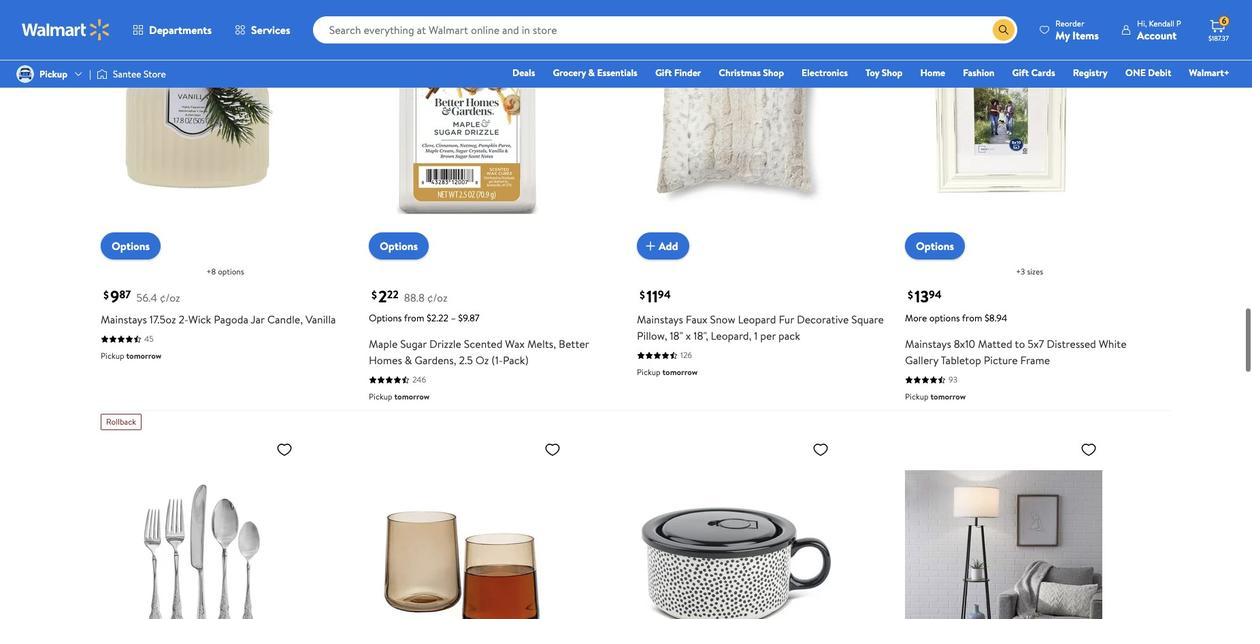 Task type: locate. For each thing, give the bounding box(es) containing it.
from left $8.94
[[962, 312, 982, 325]]

options for mainstays 8x10 matted to 5x7 distressed white gallery tabletop picture frame
[[916, 239, 954, 254]]

$ inside $ 13 94
[[908, 288, 913, 303]]

¢/oz up "$2.22"
[[427, 291, 447, 306]]

pickup left the |
[[39, 67, 68, 81]]

0 horizontal spatial shop
[[763, 66, 784, 80]]

my
[[1056, 28, 1070, 43]]

0 horizontal spatial mainstays
[[101, 313, 147, 328]]

2 $ from the left
[[372, 288, 377, 303]]

options link up 87
[[101, 233, 161, 260]]

gift
[[655, 66, 672, 80], [1012, 66, 1029, 80]]

options
[[112, 239, 150, 254], [380, 239, 418, 254], [916, 239, 954, 254], [369, 312, 402, 325]]

from
[[404, 312, 424, 325], [962, 312, 982, 325]]

$ for 11
[[640, 288, 645, 303]]

$187.37
[[1209, 33, 1229, 43]]

per
[[760, 329, 776, 344]]

$ inside $ 11 94
[[640, 288, 645, 303]]

grocery & essentials
[[553, 66, 638, 80]]

94 up more options from $8.94
[[929, 288, 942, 303]]

& right the grocery
[[588, 66, 595, 80]]

homes
[[369, 353, 402, 368]]

0 horizontal spatial from
[[404, 312, 424, 325]]

¢/oz up "17.5oz"
[[160, 291, 180, 306]]

1 gift from the left
[[655, 66, 672, 80]]

2 gift from the left
[[1012, 66, 1029, 80]]

gift left cards
[[1012, 66, 1029, 80]]

options down 2
[[369, 312, 402, 325]]

options for +8
[[218, 266, 244, 278]]

pagoda
[[214, 313, 248, 328]]

0 horizontal spatial options link
[[101, 233, 161, 260]]

add to cart image
[[642, 238, 659, 255]]

94 up 18"
[[658, 288, 671, 303]]

3 options link from the left
[[905, 233, 965, 260]]

1 ¢/oz from the left
[[160, 291, 180, 306]]

pickup tomorrow down 126
[[637, 367, 698, 379]]

from down 88.8
[[404, 312, 424, 325]]

options
[[218, 266, 244, 278], [929, 312, 960, 325]]

1 horizontal spatial mainstays
[[637, 313, 683, 328]]

add to favorites list, mainstays etagere 62" matte black mid-century style floor lamp, with 2 wood shelves image
[[1081, 442, 1097, 459]]

walmart+
[[1189, 66, 1230, 80]]

toy shop
[[866, 66, 903, 80]]

gift finder
[[655, 66, 701, 80]]

departments
[[149, 22, 212, 37]]

options right more
[[929, 312, 960, 325]]

shop right "christmas"
[[763, 66, 784, 80]]

88.8
[[404, 291, 425, 306]]

tomorrow down 246
[[394, 391, 430, 403]]

1 94 from the left
[[658, 288, 671, 303]]

2 horizontal spatial options link
[[905, 233, 965, 260]]

pickup tomorrow down 93
[[905, 391, 966, 403]]

1 from from the left
[[404, 312, 424, 325]]

$ inside $ 9 87 56.4 ¢/oz mainstays 17.5oz 2-wick pagoda jar candle, vanilla
[[103, 288, 109, 303]]

0 horizontal spatial ¢/oz
[[160, 291, 180, 306]]

0 horizontal spatial options
[[218, 266, 244, 278]]

1 shop from the left
[[763, 66, 784, 80]]

the pioneer woman mazie 20-piece flatware set, service for 4 image
[[101, 436, 298, 620]]

one debit link
[[1119, 65, 1178, 80]]

1 horizontal spatial shop
[[882, 66, 903, 80]]

¢/oz
[[160, 291, 180, 306], [427, 291, 447, 306]]

gallery
[[905, 353, 939, 368]]

snow
[[710, 313, 735, 328]]

add to favorites list, thyme & table stoneware 23oz dot soup mug image
[[813, 442, 829, 459]]

2 shop from the left
[[882, 66, 903, 80]]

mainstays inside mainstays 8x10 matted to 5x7 distressed white gallery tabletop picture frame
[[905, 337, 951, 352]]

$
[[103, 288, 109, 303], [372, 288, 377, 303], [640, 288, 645, 303], [908, 288, 913, 303]]

0 horizontal spatial gift
[[655, 66, 672, 80]]

17.5oz
[[150, 313, 176, 328]]

0 horizontal spatial &
[[405, 353, 412, 368]]

gift left "finder"
[[655, 66, 672, 80]]

options link up 22
[[369, 233, 429, 260]]

toy shop link
[[860, 65, 909, 80]]

1 horizontal spatial 94
[[929, 288, 942, 303]]

18",
[[694, 329, 708, 344]]

thyme & table stoneware 23oz dot soup mug image
[[637, 436, 834, 620]]

$ inside $ 2 22 88.8 ¢/oz options from $2.22 – $9.87
[[372, 288, 377, 303]]

deals
[[512, 66, 535, 80]]

add to favorites list, better homes & gardens amber color glass old fashioned glass image
[[544, 442, 561, 459]]

¢/oz inside $ 9 87 56.4 ¢/oz mainstays 17.5oz 2-wick pagoda jar candle, vanilla
[[160, 291, 180, 306]]

+3 sizes
[[1016, 266, 1043, 278]]

2 horizontal spatial mainstays
[[905, 337, 951, 352]]

options link up $ 13 94
[[905, 233, 965, 260]]

gift for gift finder
[[655, 66, 672, 80]]

1 vertical spatial &
[[405, 353, 412, 368]]

13
[[915, 285, 929, 308]]

8x10
[[954, 337, 975, 352]]

mainstays for mainstays 8x10 matted to 5x7 distressed white gallery tabletop picture frame
[[905, 337, 951, 352]]

2 94 from the left
[[929, 288, 942, 303]]

matted
[[978, 337, 1012, 352]]

2
[[378, 285, 387, 308]]

essentials
[[597, 66, 638, 80]]

options up 22
[[380, 239, 418, 254]]

faux
[[686, 313, 708, 328]]

gardens,
[[415, 353, 456, 368]]

drizzle
[[429, 337, 461, 352]]

94 inside $ 11 94
[[658, 288, 671, 303]]

$ left 11
[[640, 288, 645, 303]]

1 horizontal spatial from
[[962, 312, 982, 325]]

$ left 13
[[908, 288, 913, 303]]

one debit
[[1125, 66, 1171, 80]]

 image
[[16, 65, 34, 83]]

 image
[[97, 67, 108, 81]]

94 for 11
[[658, 288, 671, 303]]

shop right "toy"
[[882, 66, 903, 80]]

shop for toy shop
[[882, 66, 903, 80]]

$ 2 22 88.8 ¢/oz options from $2.22 – $9.87
[[369, 285, 480, 325]]

more
[[905, 312, 927, 325]]

$8.94
[[985, 312, 1007, 325]]

$2.22
[[427, 312, 449, 325]]

electronics link
[[796, 65, 854, 80]]

mainstays inside $ 9 87 56.4 ¢/oz mainstays 17.5oz 2-wick pagoda jar candle, vanilla
[[101, 313, 147, 328]]

0 vertical spatial &
[[588, 66, 595, 80]]

fashion
[[963, 66, 995, 80]]

246
[[412, 374, 426, 386]]

from inside $ 2 22 88.8 ¢/oz options from $2.22 – $9.87
[[404, 312, 424, 325]]

$ for 9
[[103, 288, 109, 303]]

options right the +8
[[218, 266, 244, 278]]

1 horizontal spatial ¢/oz
[[427, 291, 447, 306]]

$ left 9
[[103, 288, 109, 303]]

0 vertical spatial options
[[218, 266, 244, 278]]

mainstays inside mainstays faux snow leopard fur decorative square pillow, 18" x 18", leopard, 1 per pack
[[637, 313, 683, 328]]

mainstays down 9
[[101, 313, 147, 328]]

1 $ from the left
[[103, 288, 109, 303]]

94 for 13
[[929, 288, 942, 303]]

0 horizontal spatial 94
[[658, 288, 671, 303]]

add button
[[637, 233, 689, 260]]

departments button
[[121, 14, 223, 46]]

1 horizontal spatial gift
[[1012, 66, 1029, 80]]

mainstays
[[101, 313, 147, 328], [637, 313, 683, 328], [905, 337, 951, 352]]

pickup
[[39, 67, 68, 81], [101, 351, 124, 362], [637, 367, 660, 379], [369, 391, 392, 403], [905, 391, 929, 403]]

94 inside $ 13 94
[[929, 288, 942, 303]]

items
[[1073, 28, 1099, 43]]

options up $ 13 94
[[916, 239, 954, 254]]

–
[[451, 312, 456, 325]]

2 ¢/oz from the left
[[427, 291, 447, 306]]

mainstays etagere 62" matte black mid-century style floor lamp, with 2 wood shelves image
[[905, 436, 1102, 620]]

& inside maple sugar drizzle scented wax melts, better homes & gardens, 2.5 oz (1-pack)
[[405, 353, 412, 368]]

&
[[588, 66, 595, 80], [405, 353, 412, 368]]

87
[[119, 288, 131, 303]]

94
[[658, 288, 671, 303], [929, 288, 942, 303]]

1 horizontal spatial options
[[929, 312, 960, 325]]

pickup tomorrow
[[101, 351, 161, 362], [637, 367, 698, 379], [369, 391, 430, 403], [905, 391, 966, 403]]

options link for 13
[[905, 233, 965, 260]]

leopard,
[[711, 329, 752, 344]]

pickup down "homes"
[[369, 391, 392, 403]]

gift inside 'link'
[[1012, 66, 1029, 80]]

¢/oz inside $ 2 22 88.8 ¢/oz options from $2.22 – $9.87
[[427, 291, 447, 306]]

options up 87
[[112, 239, 150, 254]]

pickup tomorrow down 246
[[369, 391, 430, 403]]

tomorrow down 126
[[662, 367, 698, 379]]

mainstays up 'pillow,'
[[637, 313, 683, 328]]

pack)
[[503, 353, 529, 368]]

add to favorites list, the pioneer woman mazie 20-piece flatware set, service for 4 image
[[276, 442, 293, 459]]

christmas
[[719, 66, 761, 80]]

cards
[[1031, 66, 1055, 80]]

distressed
[[1047, 337, 1096, 352]]

mainstays up gallery
[[905, 337, 951, 352]]

1 horizontal spatial options link
[[369, 233, 429, 260]]

3 $ from the left
[[640, 288, 645, 303]]

& down sugar
[[405, 353, 412, 368]]

1 vertical spatial options
[[929, 312, 960, 325]]

walmart image
[[22, 19, 110, 41]]

gift finder link
[[649, 65, 707, 80]]

leopard
[[738, 313, 776, 328]]

$ left 2
[[372, 288, 377, 303]]

christmas shop
[[719, 66, 784, 80]]

toy
[[866, 66, 879, 80]]

4 $ from the left
[[908, 288, 913, 303]]

more options from $8.94
[[905, 312, 1007, 325]]

1 options link from the left
[[101, 233, 161, 260]]

account
[[1137, 28, 1177, 43]]

christmas shop link
[[713, 65, 790, 80]]



Task type: vqa. For each thing, say whether or not it's contained in the screenshot.
ELECTRONICS in the top of the page
yes



Task type: describe. For each thing, give the bounding box(es) containing it.
candle,
[[267, 313, 303, 328]]

|
[[89, 67, 91, 81]]

shop for christmas shop
[[763, 66, 784, 80]]

kendall
[[1149, 17, 1175, 29]]

Search search field
[[313, 16, 1017, 44]]

pickup down 'pillow,'
[[637, 367, 660, 379]]

maple sugar drizzle scented wax melts, better homes & gardens, 2.5 oz (1-pack) image
[[369, 0, 566, 249]]

Walmart Site-Wide search field
[[313, 16, 1017, 44]]

santee
[[113, 67, 141, 81]]

$ 9 87 56.4 ¢/oz mainstays 17.5oz 2-wick pagoda jar candle, vanilla
[[101, 285, 336, 328]]

tomorrow down 45 at bottom left
[[126, 351, 161, 362]]

home link
[[914, 65, 951, 80]]

registry
[[1073, 66, 1108, 80]]

pillow,
[[637, 329, 667, 344]]

¢/oz for 9
[[160, 291, 180, 306]]

fashion link
[[957, 65, 1001, 80]]

maple
[[369, 337, 398, 352]]

$ 13 94
[[908, 285, 942, 308]]

(1-
[[492, 353, 503, 368]]

mainstays for mainstays faux snow leopard fur decorative square pillow, 18" x 18", leopard, 1 per pack
[[637, 313, 683, 328]]

fur
[[779, 313, 794, 328]]

pickup down gallery
[[905, 391, 929, 403]]

santee store
[[113, 67, 166, 81]]

reorder my items
[[1056, 17, 1099, 43]]

melts,
[[527, 337, 556, 352]]

picture
[[984, 353, 1018, 368]]

registry link
[[1067, 65, 1114, 80]]

options for mainstays 17.5oz 2-wick pagoda jar candle, vanilla image
[[112, 239, 150, 254]]

9
[[110, 285, 119, 308]]

2.5
[[459, 353, 473, 368]]

45
[[144, 334, 154, 345]]

wax
[[505, 337, 525, 352]]

better
[[559, 337, 589, 352]]

to
[[1015, 337, 1025, 352]]

one
[[1125, 66, 1146, 80]]

x
[[686, 329, 691, 344]]

56.4
[[136, 291, 157, 306]]

scented
[[464, 337, 503, 352]]

pickup down 9
[[101, 351, 124, 362]]

2 from from the left
[[962, 312, 982, 325]]

126
[[681, 350, 692, 362]]

gift cards
[[1012, 66, 1055, 80]]

deals link
[[506, 65, 541, 80]]

1
[[754, 329, 758, 344]]

jar
[[251, 313, 265, 328]]

mainstays 17.5oz 2-wick pagoda jar candle, vanilla image
[[101, 0, 298, 249]]

1 horizontal spatial &
[[588, 66, 595, 80]]

finder
[[674, 66, 701, 80]]

$ 11 94
[[640, 285, 671, 308]]

add
[[659, 239, 678, 254]]

better homes & gardens amber color glass old fashioned glass image
[[369, 436, 566, 620]]

93
[[949, 374, 958, 386]]

decorative
[[797, 313, 849, 328]]

mainstays faux snow leopard fur decorative square pillow, 18" x 18", leopard, 1 per pack image
[[637, 0, 834, 249]]

hi,
[[1137, 17, 1147, 29]]

$ for 2
[[372, 288, 377, 303]]

wick
[[188, 313, 211, 328]]

6 $187.37
[[1209, 15, 1229, 43]]

$9.87
[[458, 312, 480, 325]]

services
[[251, 22, 290, 37]]

options for more
[[929, 312, 960, 325]]

6
[[1222, 15, 1226, 27]]

options link for 56.4 ¢/oz
[[101, 233, 161, 260]]

reorder
[[1056, 17, 1084, 29]]

2 options link from the left
[[369, 233, 429, 260]]

mainstays 8x10 matted to 5x7 distressed white gallery tabletop picture frame image
[[905, 0, 1102, 249]]

options inside $ 2 22 88.8 ¢/oz options from $2.22 – $9.87
[[369, 312, 402, 325]]

debit
[[1148, 66, 1171, 80]]

gift for gift cards
[[1012, 66, 1029, 80]]

$ for 13
[[908, 288, 913, 303]]

+8
[[206, 266, 216, 278]]

¢/oz for 2
[[427, 291, 447, 306]]

rollback
[[106, 417, 136, 428]]

tomorrow down 93
[[931, 391, 966, 403]]

oz
[[476, 353, 489, 368]]

services button
[[223, 14, 302, 46]]

options for maple sugar drizzle scented wax melts, better homes & gardens, 2.5 oz (1-pack) image on the left top of page
[[380, 239, 418, 254]]

pickup tomorrow down 45 at bottom left
[[101, 351, 161, 362]]

22
[[387, 288, 399, 303]]

sugar
[[400, 337, 427, 352]]

tabletop
[[941, 353, 981, 368]]

home
[[920, 66, 945, 80]]

square
[[851, 313, 884, 328]]

5x7
[[1028, 337, 1044, 352]]

pack
[[779, 329, 800, 344]]

walmart+ link
[[1183, 65, 1236, 80]]

grocery & essentials link
[[547, 65, 644, 80]]

18"
[[670, 329, 683, 344]]

electronics
[[802, 66, 848, 80]]

vanilla
[[305, 313, 336, 328]]

hi, kendall p account
[[1137, 17, 1181, 43]]

search icon image
[[998, 24, 1009, 35]]

+8 options
[[206, 266, 244, 278]]



